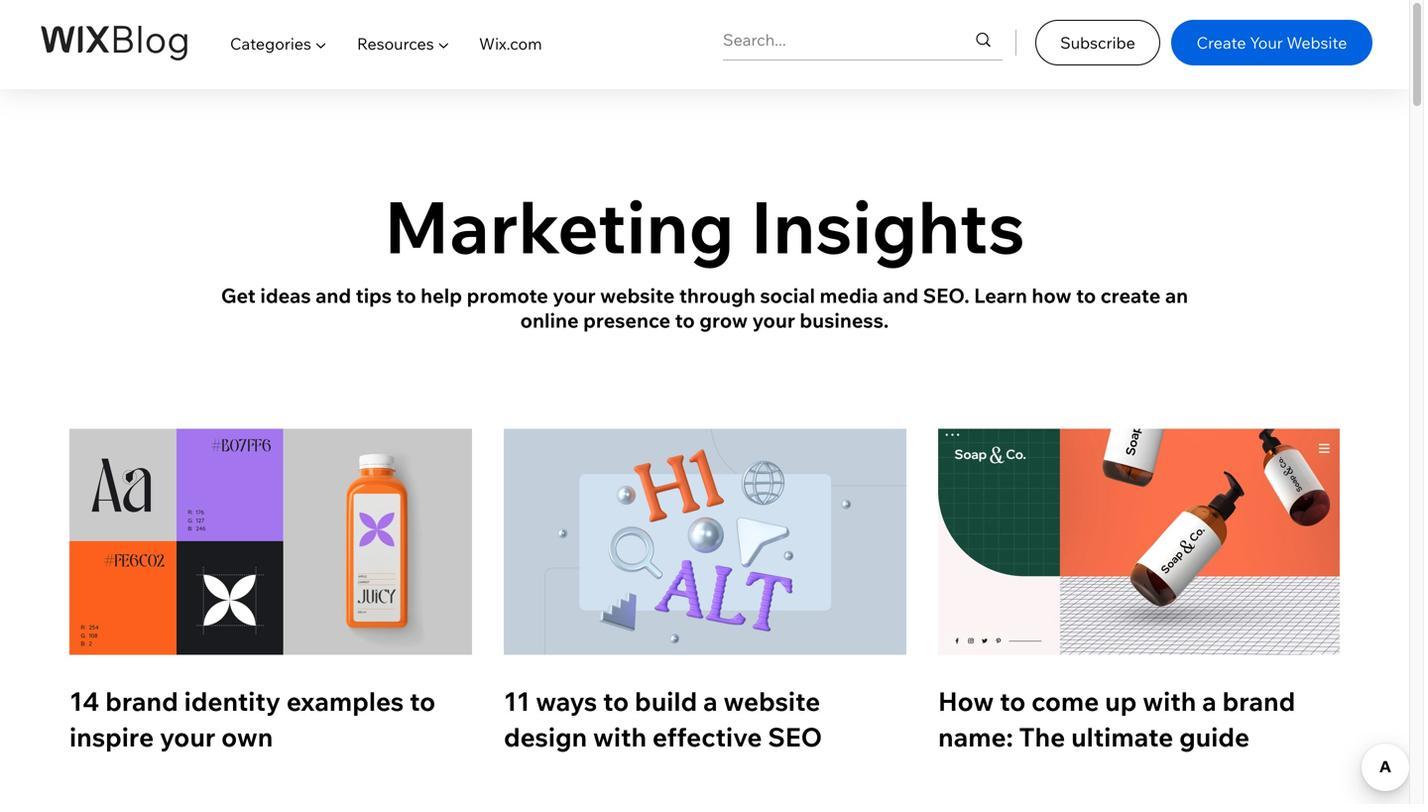 Task type: locate. For each thing, give the bounding box(es) containing it.
ideas
[[260, 283, 311, 308]]

social
[[760, 283, 815, 308]]

create your website
[[1197, 33, 1347, 52]]

website inside get ideas and tips to help promote your website through social media and seo. learn how to create an online presence to grow your business.
[[600, 283, 675, 308]]

Search... search field
[[723, 20, 935, 60]]

14 brand identity examples to inspire your own image
[[69, 429, 472, 655]]

2 and from the left
[[883, 283, 919, 308]]

to up the in the right bottom of the page
[[1000, 685, 1026, 717]]

▼ right categories
[[315, 34, 327, 54]]

your right promote
[[553, 283, 596, 308]]

your right grow
[[752, 308, 795, 333]]

2 brand from the left
[[1223, 685, 1296, 717]]

to inside how to come up with a brand name: the ultimate guide
[[1000, 685, 1026, 717]]

a
[[703, 685, 718, 717], [1202, 685, 1217, 717]]

1 horizontal spatial and
[[883, 283, 919, 308]]

1 a from the left
[[703, 685, 718, 717]]

effective
[[653, 721, 762, 753]]

with
[[1143, 685, 1196, 717], [593, 721, 647, 753]]

▼ right resources at left top
[[438, 34, 450, 54]]

how
[[938, 685, 994, 717]]

11 ways to build a website design with effective seo
[[504, 685, 822, 753]]

a up guide
[[1202, 685, 1217, 717]]

brand up inspire on the left bottom of the page
[[105, 685, 178, 717]]

and
[[315, 283, 351, 308], [883, 283, 919, 308]]

seo
[[768, 721, 822, 753]]

1 brand from the left
[[105, 685, 178, 717]]

website left through
[[600, 283, 675, 308]]

None search field
[[723, 20, 1003, 60]]

brand inside how to come up with a brand name: the ultimate guide
[[1223, 685, 1296, 717]]

guide
[[1179, 721, 1250, 753]]

resources  ▼
[[357, 34, 450, 54]]

0 horizontal spatial brand
[[105, 685, 178, 717]]

0 vertical spatial website
[[600, 283, 675, 308]]

2 ▼ from the left
[[438, 34, 450, 54]]

how to come up with a brand name: the ultimate guide link
[[938, 684, 1340, 756]]

0 horizontal spatial your
[[160, 721, 216, 753]]

1 horizontal spatial brand
[[1223, 685, 1296, 717]]

to right how
[[1076, 283, 1096, 308]]

ultimate
[[1071, 721, 1174, 753]]

with down build
[[593, 721, 647, 753]]

a up effective
[[703, 685, 718, 717]]

1 horizontal spatial a
[[1202, 685, 1217, 717]]

0 vertical spatial with
[[1143, 685, 1196, 717]]

brand
[[105, 685, 178, 717], [1223, 685, 1296, 717]]

▼ for categories ▼
[[315, 34, 327, 54]]

brand up guide
[[1223, 685, 1296, 717]]

1 vertical spatial with
[[593, 721, 647, 753]]

to inside 14 brand identity examples to inspire your own
[[410, 685, 436, 717]]

with right up
[[1143, 685, 1196, 717]]

tips
[[356, 283, 392, 308]]

inspire
[[69, 721, 154, 753]]

through
[[679, 283, 756, 308]]

resources
[[357, 34, 434, 54]]

▼ for resources  ▼
[[438, 34, 450, 54]]

▼
[[315, 34, 327, 54], [438, 34, 450, 54]]

to inside 11 ways to build a website design with effective seo
[[603, 685, 629, 717]]

11 ways to build a website design with effective seo link
[[504, 684, 907, 756]]

your down 'identity'
[[160, 721, 216, 753]]

11 ways to build a website design with effective seo element
[[504, 429, 907, 804]]

with inside 11 ways to build a website design with effective seo
[[593, 721, 647, 753]]

up
[[1105, 685, 1137, 717]]

0 horizontal spatial and
[[315, 283, 351, 308]]

0 horizontal spatial with
[[593, 721, 647, 753]]

to right examples
[[410, 685, 436, 717]]

create
[[1101, 283, 1161, 308]]

website up seo
[[723, 685, 820, 717]]

to
[[396, 283, 416, 308], [1076, 283, 1096, 308], [675, 308, 695, 333], [410, 685, 436, 717], [603, 685, 629, 717], [1000, 685, 1026, 717]]

wix.com link
[[464, 16, 557, 71]]

your
[[553, 283, 596, 308], [752, 308, 795, 333], [160, 721, 216, 753]]

to right ways
[[603, 685, 629, 717]]

how
[[1032, 283, 1072, 308]]

online
[[520, 308, 579, 333]]

and left the tips
[[315, 283, 351, 308]]

14 brand identity examples to inspire your own link
[[69, 684, 472, 756]]

1 horizontal spatial ▼
[[438, 34, 450, 54]]

1 horizontal spatial with
[[1143, 685, 1196, 717]]

1 horizontal spatial your
[[553, 283, 596, 308]]

marketing
[[384, 182, 734, 271]]

website inside 11 ways to build a website design with effective seo
[[723, 685, 820, 717]]

0 horizontal spatial a
[[703, 685, 718, 717]]

help
[[421, 283, 462, 308]]

website
[[600, 283, 675, 308], [723, 685, 820, 717]]

ways
[[536, 685, 597, 717]]

0 horizontal spatial ▼
[[315, 34, 327, 54]]

1 ▼ from the left
[[315, 34, 327, 54]]

own
[[221, 721, 273, 753]]

1 vertical spatial website
[[723, 685, 820, 717]]

and left seo. on the right of page
[[883, 283, 919, 308]]

0 horizontal spatial website
[[600, 283, 675, 308]]

2 a from the left
[[1202, 685, 1217, 717]]

1 horizontal spatial website
[[723, 685, 820, 717]]



Task type: describe. For each thing, give the bounding box(es) containing it.
examples
[[286, 685, 404, 717]]

with inside how to come up with a brand name: the ultimate guide
[[1143, 685, 1196, 717]]

create your website link
[[1171, 20, 1373, 65]]

wix.com
[[479, 34, 542, 54]]

presence
[[583, 308, 671, 333]]

promote
[[467, 283, 548, 308]]

seo.
[[923, 283, 970, 308]]

14
[[69, 685, 100, 717]]

how to come up with a brand name: the ultimate guide element
[[938, 429, 1340, 804]]

2 horizontal spatial your
[[752, 308, 795, 333]]

subscribe
[[1060, 33, 1135, 52]]

1 and from the left
[[315, 283, 351, 308]]

marketing insights
[[384, 182, 1025, 271]]

name:
[[938, 721, 1013, 753]]

build
[[635, 685, 697, 717]]

11
[[504, 685, 530, 717]]

11 ways to build a website design with effective seo image
[[504, 429, 907, 655]]

design
[[504, 721, 587, 753]]

to right the tips
[[396, 283, 416, 308]]

categories
[[230, 34, 311, 54]]

learn
[[974, 283, 1027, 308]]

to left grow
[[675, 308, 695, 333]]

the
[[1019, 721, 1065, 753]]

14 brand identity examples to inspire your own
[[69, 685, 436, 753]]

14 brand identity examples to inspire your own element
[[69, 429, 472, 804]]

identity
[[184, 685, 281, 717]]

your
[[1250, 33, 1283, 52]]

a inside how to come up with a brand name: the ultimate guide
[[1202, 685, 1217, 717]]

media
[[820, 283, 878, 308]]

get ideas and tips to help promote your website through social media and seo. learn how to create an online presence to grow your business.
[[221, 283, 1188, 333]]

a inside 11 ways to build a website design with effective seo
[[703, 685, 718, 717]]

grow
[[700, 308, 748, 333]]

come
[[1032, 685, 1099, 717]]

your inside 14 brand identity examples to inspire your own
[[160, 721, 216, 753]]

brand inside 14 brand identity examples to inspire your own
[[105, 685, 178, 717]]

subscribe link
[[1035, 20, 1160, 65]]

insights
[[751, 182, 1025, 271]]

get
[[221, 283, 256, 308]]

create
[[1197, 33, 1246, 52]]

categories ▼
[[230, 34, 327, 54]]

website
[[1287, 33, 1347, 52]]

business.
[[800, 308, 889, 333]]

how to come up with a brand name: the ultimate guide image
[[938, 429, 1340, 655]]

an
[[1165, 283, 1188, 308]]

how to come up with a brand name: the ultimate guide
[[938, 685, 1296, 753]]



Task type: vqa. For each thing, say whether or not it's contained in the screenshot.
online
yes



